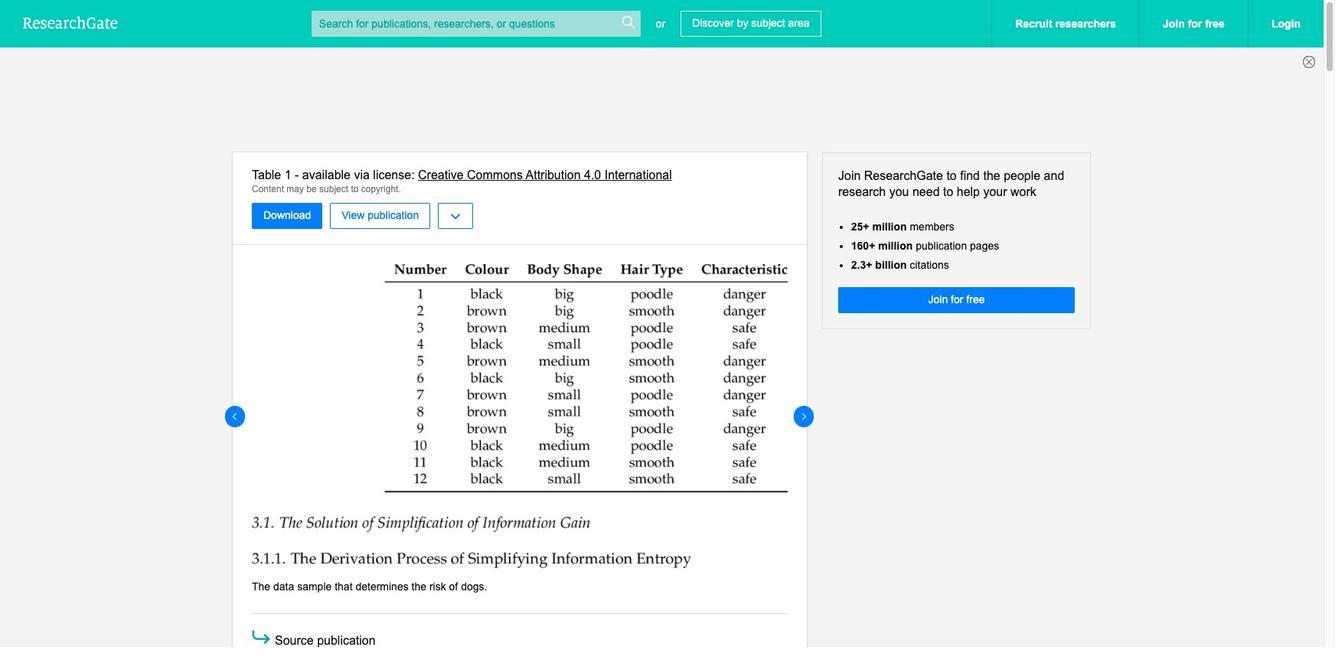 Task type: vqa. For each thing, say whether or not it's contained in the screenshot.
dogs.
yes



Task type: locate. For each thing, give the bounding box(es) containing it.
1 vertical spatial publication
[[916, 240, 968, 252]]

publication right source
[[317, 634, 376, 647]]

0 vertical spatial join for free link
[[1140, 0, 1249, 47]]

and
[[1045, 169, 1065, 182]]

2.3+
[[852, 259, 873, 271]]

source publication
[[275, 634, 376, 647]]

1 vertical spatial free
[[967, 294, 985, 306]]

join researchgate to find the people and research you need to help your work
[[839, 169, 1065, 198]]

join
[[1164, 18, 1186, 30], [839, 169, 861, 182], [929, 294, 949, 306]]

for
[[1189, 18, 1203, 30], [952, 294, 964, 306]]

publication inside 25+ million members 160+ million publication pages 2.3+ billion citations
[[916, 240, 968, 252]]

that
[[335, 581, 353, 593]]

2 horizontal spatial join
[[1164, 18, 1186, 30]]

free
[[1206, 18, 1226, 30], [967, 294, 985, 306]]

free down pages
[[967, 294, 985, 306]]

data
[[273, 581, 294, 593]]

the inside join researchgate to find the people and research you need to help your work
[[984, 169, 1001, 182]]

publication down members
[[916, 240, 968, 252]]

of
[[449, 581, 458, 593]]

sample
[[297, 581, 332, 593]]

0 vertical spatial for
[[1189, 18, 1203, 30]]

subject right by
[[752, 17, 786, 29]]

or
[[656, 18, 666, 30]]

to left find
[[947, 169, 957, 182]]

join for free link
[[1140, 0, 1249, 47], [839, 287, 1076, 313]]

million right 25+
[[873, 220, 907, 233]]

login link
[[1249, 0, 1324, 47]]

0 vertical spatial the
[[984, 169, 1001, 182]]

download link
[[252, 203, 323, 229]]

publication
[[368, 209, 419, 222], [916, 240, 968, 252], [317, 634, 376, 647]]

main content containing table 1
[[0, 152, 1324, 647]]

0 horizontal spatial join for free link
[[839, 287, 1076, 313]]

creative commons attribution 4.0 international link
[[418, 169, 672, 182]]

1 vertical spatial the
[[412, 581, 427, 593]]

1 horizontal spatial the
[[984, 169, 1001, 182]]

-
[[295, 169, 299, 182]]

free left login link
[[1206, 18, 1226, 30]]

2 vertical spatial publication
[[317, 634, 376, 647]]

1 vertical spatial for
[[952, 294, 964, 306]]

the left risk
[[412, 581, 427, 593]]

1 horizontal spatial subject
[[752, 17, 786, 29]]

0 horizontal spatial join
[[839, 169, 861, 182]]

2 vertical spatial join
[[929, 294, 949, 306]]

commons
[[467, 169, 523, 182]]

by
[[737, 17, 749, 29]]

discover by subject area
[[693, 17, 810, 29]]

join for free
[[1164, 18, 1226, 30], [929, 294, 985, 306]]

source
[[275, 634, 314, 647]]

0 vertical spatial subject
[[752, 17, 786, 29]]

subject
[[752, 17, 786, 29], [319, 184, 349, 194]]

researchers
[[1056, 18, 1117, 30]]

license:
[[373, 169, 415, 182]]

1 vertical spatial subject
[[319, 184, 349, 194]]

main content
[[0, 152, 1324, 647]]

size s image
[[621, 15, 636, 30]]

0 vertical spatial join
[[1164, 18, 1186, 30]]

to
[[947, 169, 957, 182], [351, 184, 359, 194], [944, 185, 954, 198]]

citations
[[910, 259, 950, 271]]

25+ million members 160+ million publication pages 2.3+ billion citations
[[852, 220, 1000, 271]]

publication down "copyright."
[[368, 209, 419, 222]]

the
[[984, 169, 1001, 182], [412, 581, 427, 593]]

the up your
[[984, 169, 1001, 182]]

0 horizontal spatial subject
[[319, 184, 349, 194]]

1 horizontal spatial join
[[929, 294, 949, 306]]

million up billion
[[879, 240, 913, 252]]

25+
[[852, 220, 870, 233]]

1 horizontal spatial join for free
[[1164, 18, 1226, 30]]

the data sample that determines the risk of dogs. image
[[252, 265, 788, 569]]

1
[[285, 169, 292, 182]]

0 horizontal spatial join for free
[[929, 294, 985, 306]]

1 vertical spatial join
[[839, 169, 861, 182]]

subject down available
[[319, 184, 349, 194]]

to down via
[[351, 184, 359, 194]]

0 vertical spatial free
[[1206, 18, 1226, 30]]

1 vertical spatial join for free
[[929, 294, 985, 306]]

find
[[961, 169, 981, 182]]

members
[[910, 220, 955, 233]]

0 vertical spatial publication
[[368, 209, 419, 222]]

content
[[252, 184, 284, 194]]

creative
[[418, 169, 464, 182]]

work
[[1011, 185, 1037, 198]]

million
[[873, 220, 907, 233], [879, 240, 913, 252]]

research
[[839, 185, 887, 198]]

to left help
[[944, 185, 954, 198]]



Task type: describe. For each thing, give the bounding box(es) containing it.
publication for view publication
[[368, 209, 419, 222]]

4.0
[[584, 169, 602, 182]]

0 vertical spatial million
[[873, 220, 907, 233]]

1 vertical spatial million
[[879, 240, 913, 252]]

need
[[913, 185, 940, 198]]

the data sample that determines the risk of dogs.
[[252, 581, 488, 593]]

dogs.
[[461, 581, 488, 593]]

0 horizontal spatial free
[[967, 294, 985, 306]]

Search for publications, researchers, or questions field
[[312, 11, 641, 37]]

view publication
[[342, 209, 419, 222]]

join for free inside main content
[[929, 294, 985, 306]]

1 horizontal spatial free
[[1206, 18, 1226, 30]]

risk
[[430, 581, 446, 593]]

0 horizontal spatial the
[[412, 581, 427, 593]]

discover
[[693, 17, 734, 29]]

billion
[[876, 259, 907, 271]]

0 horizontal spatial for
[[952, 294, 964, 306]]

researchgate logo image
[[23, 16, 118, 29]]

1 horizontal spatial for
[[1189, 18, 1203, 30]]

join inside join researchgate to find the people and research you need to help your work
[[839, 169, 861, 182]]

size m image
[[250, 625, 273, 647]]

discover by subject area link
[[681, 11, 822, 37]]

available
[[302, 169, 351, 182]]

area
[[789, 17, 810, 29]]

pages
[[971, 240, 1000, 252]]

1 horizontal spatial join for free link
[[1140, 0, 1249, 47]]

subject inside table 1 - available via license: creative commons attribution 4.0 international content may be subject to copyright.
[[319, 184, 349, 194]]

the
[[252, 581, 271, 593]]

recruit researchers
[[1016, 18, 1117, 30]]

help
[[957, 185, 981, 198]]

view
[[342, 209, 365, 222]]

copyright.
[[361, 184, 401, 194]]

via
[[354, 169, 370, 182]]

determines
[[356, 581, 409, 593]]

publication for source publication
[[317, 634, 376, 647]]

table 1 - available via license: creative commons attribution 4.0 international content may be subject to copyright.
[[252, 169, 672, 194]]

0 vertical spatial join for free
[[1164, 18, 1226, 30]]

be
[[307, 184, 317, 194]]

download
[[264, 209, 311, 222]]

attribution
[[526, 169, 581, 182]]

recruit researchers link
[[992, 0, 1140, 47]]

table
[[252, 169, 281, 182]]

international
[[605, 169, 672, 182]]

1 vertical spatial join for free link
[[839, 287, 1076, 313]]

people
[[1004, 169, 1041, 182]]

view publication link
[[330, 203, 431, 229]]

may
[[287, 184, 304, 194]]

160+
[[852, 240, 876, 252]]

login
[[1272, 18, 1301, 30]]

your
[[984, 185, 1008, 198]]

researchgate
[[865, 169, 944, 182]]

you
[[890, 185, 910, 198]]

to inside table 1 - available via license: creative commons attribution 4.0 international content may be subject to copyright.
[[351, 184, 359, 194]]

recruit
[[1016, 18, 1053, 30]]



